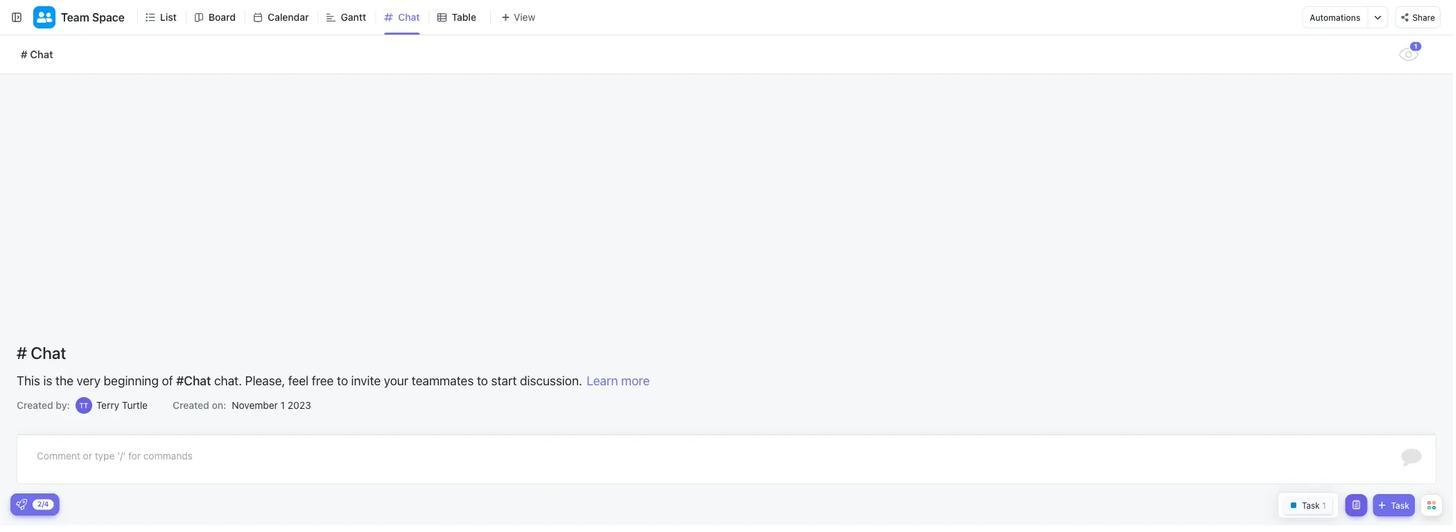 Task type: vqa. For each thing, say whether or not it's contained in the screenshot.
Space
yes



Task type: describe. For each thing, give the bounding box(es) containing it.
1 to from the left
[[337, 373, 348, 388]]

team space
[[61, 11, 125, 24]]

list link
[[160, 0, 182, 35]]

learn
[[587, 373, 618, 388]]

the
[[55, 373, 73, 388]]

1 vertical spatial chat
[[30, 48, 53, 60]]

2023
[[288, 400, 311, 411]]

table link
[[452, 0, 482, 35]]

user friends image
[[37, 11, 52, 23]]

team
[[61, 11, 89, 24]]

onboarding checklist button image
[[16, 499, 27, 510]]

automations button
[[1303, 7, 1367, 28]]

tt
[[79, 401, 88, 409]]

onboarding checklist button element
[[16, 499, 27, 510]]

this is the very beginning of #chat chat. please, feel free to invite your teammates to start discussion. learn more
[[17, 373, 650, 388]]

share button
[[1395, 6, 1441, 28]]

chat link
[[398, 0, 425, 35]]

beginning
[[104, 373, 159, 388]]

0 vertical spatial #
[[21, 48, 27, 60]]

created by:
[[17, 400, 70, 411]]

by:
[[56, 400, 70, 411]]

chat.
[[214, 373, 242, 388]]

2 to from the left
[[477, 373, 488, 388]]

1 button
[[1398, 41, 1423, 61]]

task
[[1391, 501, 1409, 510]]

is
[[43, 373, 52, 388]]

table
[[452, 11, 476, 23]]

automations
[[1310, 12, 1360, 22]]

view
[[514, 11, 535, 23]]

1 vertical spatial #
[[17, 343, 27, 363]]

board link
[[209, 0, 241, 35]]

on:
[[212, 400, 226, 411]]

free
[[312, 373, 334, 388]]

of
[[162, 373, 173, 388]]



Task type: locate. For each thing, give the bounding box(es) containing it.
1 left 2023
[[281, 400, 285, 411]]

0 horizontal spatial 1
[[281, 400, 285, 411]]

1 vertical spatial # chat
[[17, 343, 66, 363]]

created on: november 1 2023
[[173, 400, 311, 411]]

to
[[337, 373, 348, 388], [477, 373, 488, 388]]

created
[[17, 400, 53, 411], [173, 400, 209, 411]]

very
[[77, 373, 100, 388]]

terry turtle
[[96, 400, 148, 411]]

chat down user friends 'image'
[[30, 48, 53, 60]]

0 vertical spatial # chat
[[21, 48, 53, 60]]

teammates
[[412, 373, 474, 388]]

# chat up is
[[17, 343, 66, 363]]

board
[[209, 11, 236, 23]]

chat
[[398, 11, 420, 23], [30, 48, 53, 60], [31, 343, 66, 363]]

1 horizontal spatial 1
[[1414, 43, 1417, 50]]

learn more link
[[587, 373, 650, 388]]

#
[[21, 48, 27, 60], [17, 343, 27, 363]]

chat up is
[[31, 343, 66, 363]]

0 horizontal spatial created
[[17, 400, 53, 411]]

turtle
[[122, 400, 148, 411]]

0 vertical spatial 1
[[1414, 43, 1417, 50]]

2 vertical spatial chat
[[31, 343, 66, 363]]

1
[[1414, 43, 1417, 50], [281, 400, 285, 411]]

this
[[17, 373, 40, 388]]

terry
[[96, 400, 119, 411]]

gantt
[[341, 11, 366, 23]]

share
[[1412, 13, 1435, 22]]

team space button
[[55, 2, 125, 33]]

1 created from the left
[[17, 400, 53, 411]]

1 horizontal spatial created
[[173, 400, 209, 411]]

# chat
[[21, 48, 53, 60], [17, 343, 66, 363]]

1 down share button
[[1414, 43, 1417, 50]]

2 created from the left
[[173, 400, 209, 411]]

discussion.
[[520, 373, 582, 388]]

calendar
[[268, 11, 309, 23]]

1 vertical spatial 1
[[281, 400, 285, 411]]

invite
[[351, 373, 381, 388]]

# chat down user friends 'image'
[[21, 48, 53, 60]]

0 horizontal spatial to
[[337, 373, 348, 388]]

calendar link
[[268, 0, 314, 35]]

chat inside "link"
[[398, 11, 420, 23]]

view button
[[490, 9, 539, 26]]

please,
[[245, 373, 285, 388]]

november
[[232, 400, 278, 411]]

your
[[384, 373, 408, 388]]

#chat
[[176, 373, 211, 388]]

created for created on: november 1 2023
[[173, 400, 209, 411]]

created down #chat
[[173, 400, 209, 411]]

list
[[160, 11, 177, 23]]

start
[[491, 373, 517, 388]]

1 horizontal spatial to
[[477, 373, 488, 388]]

0 vertical spatial chat
[[398, 11, 420, 23]]

2/4
[[37, 500, 49, 508]]

feel
[[288, 373, 309, 388]]

to left start
[[477, 373, 488, 388]]

to right free
[[337, 373, 348, 388]]

created for created by:
[[17, 400, 53, 411]]

space
[[92, 11, 125, 24]]

1 inside 1 dropdown button
[[1414, 43, 1417, 50]]

more
[[621, 373, 650, 388]]

chat right 'gantt' link
[[398, 11, 420, 23]]

gantt link
[[341, 0, 372, 35]]

created down this
[[17, 400, 53, 411]]



